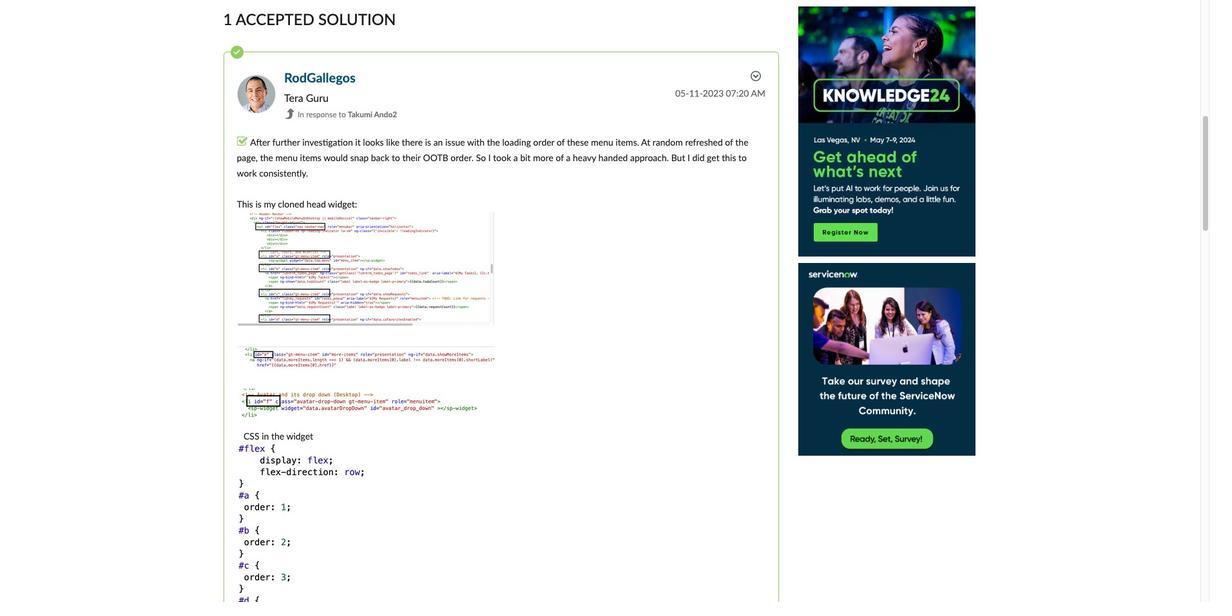 Task type: vqa. For each thing, say whether or not it's contained in the screenshot.
THESE
yes



Task type: locate. For each thing, give the bounding box(es) containing it.
0 vertical spatial is
[[425, 137, 431, 148]]

back
[[371, 152, 390, 163]]

so
[[476, 152, 486, 163]]

is left an
[[425, 137, 431, 148]]

like
[[386, 137, 400, 148]]

further
[[273, 137, 300, 148]]

to left takumi
[[339, 110, 346, 119]]

investigation
[[302, 137, 353, 148]]

in
[[298, 110, 304, 119]]

the
[[487, 137, 500, 148], [736, 137, 749, 148], [260, 152, 273, 163], [271, 431, 284, 442]]

menu up handed
[[591, 137, 614, 148]]

this
[[237, 199, 253, 210]]

07:20
[[726, 88, 749, 99]]

a left bit
[[514, 152, 518, 163]]

after further investigation it looks like there is an issue with the loading order of these menu items. at random refreshed of the page, the menu items would snap back to their ootb order. so i took a bit more of a heavy handed approach. but i did get this to work consistently.
[[237, 137, 749, 179]]

the right with
[[487, 137, 500, 148]]

0 vertical spatial menu
[[591, 137, 614, 148]]

ootb
[[423, 152, 449, 163]]

this is my cloned head widget:
[[237, 199, 357, 210]]

css in the widget
[[237, 431, 313, 442]]

get
[[707, 152, 720, 163]]

of right more
[[556, 152, 564, 163]]

issue
[[446, 137, 465, 148]]

1 a from the left
[[514, 152, 518, 163]]

head
[[307, 199, 326, 210]]

0 horizontal spatial is
[[256, 199, 262, 210]]

1 vertical spatial menu
[[276, 152, 298, 163]]

1 horizontal spatial menu
[[591, 137, 614, 148]]

of
[[557, 137, 565, 148], [726, 137, 734, 148], [556, 152, 564, 163]]

menu down the 'further'
[[276, 152, 298, 163]]

i left "did"
[[688, 152, 690, 163]]

tera
[[284, 91, 303, 104]]

an
[[434, 137, 443, 148]]

snap
[[350, 152, 369, 163]]

1 horizontal spatial i
[[688, 152, 690, 163]]

consistently.
[[259, 168, 308, 179]]

is
[[425, 137, 431, 148], [256, 199, 262, 210]]

widget:
[[328, 199, 357, 210]]

a left heavy
[[566, 152, 571, 163]]

is left my
[[256, 199, 262, 210]]

am
[[751, 88, 766, 99]]

cloned
[[278, 199, 304, 210]]

solution
[[318, 10, 396, 29]]

did
[[693, 152, 705, 163]]

loading
[[503, 137, 531, 148]]

1 vertical spatial is
[[256, 199, 262, 210]]

i right the so
[[489, 152, 491, 163]]

0 horizontal spatial i
[[489, 152, 491, 163]]

would
[[324, 152, 348, 163]]

it
[[355, 137, 361, 148]]

random
[[653, 137, 683, 148]]

2 i from the left
[[688, 152, 690, 163]]

approach.
[[631, 152, 669, 163]]

1 horizontal spatial a
[[566, 152, 571, 163]]

ando2
[[374, 110, 397, 119]]

items.
[[616, 137, 640, 148]]

is inside the after further investigation it looks like there is an issue with the loading order of these menu items. at random refreshed of the page, the menu items would snap back to their ootb order. so i took a bit more of a heavy handed approach. but i did get this to work consistently.
[[425, 137, 431, 148]]

‎05-11-2023 07:20 am
[[676, 88, 766, 99]]

to
[[339, 110, 346, 119], [392, 152, 400, 163], [739, 152, 747, 163]]

a
[[514, 152, 518, 163], [566, 152, 571, 163]]

0 horizontal spatial a
[[514, 152, 518, 163]]

takumi
[[348, 110, 373, 119]]

0 horizontal spatial menu
[[276, 152, 298, 163]]

to right this
[[739, 152, 747, 163]]

to left their
[[392, 152, 400, 163]]

looks
[[363, 137, 384, 148]]

1 horizontal spatial is
[[425, 137, 431, 148]]

menu
[[591, 137, 614, 148], [276, 152, 298, 163]]

response
[[306, 110, 337, 119]]

i
[[489, 152, 491, 163], [688, 152, 690, 163]]

my
[[264, 199, 276, 210]]

of up this
[[726, 137, 734, 148]]

0 horizontal spatial to
[[339, 110, 346, 119]]

took
[[493, 152, 511, 163]]

at
[[642, 137, 651, 148]]



Task type: describe. For each thing, give the bounding box(es) containing it.
work
[[237, 168, 257, 179]]

in
[[262, 431, 269, 442]]

accepted
[[236, 10, 315, 29]]

this
[[722, 152, 737, 163]]

2023
[[703, 88, 724, 99]]

rodgallegos image
[[237, 75, 276, 114]]

2 horizontal spatial to
[[739, 152, 747, 163]]

bit
[[521, 152, 531, 163]]

1 i from the left
[[489, 152, 491, 163]]

guru
[[306, 91, 329, 104]]

the right in
[[271, 431, 284, 442]]

these
[[567, 137, 589, 148]]

rodgallegos tera guru in response to takumi ando2
[[284, 70, 397, 119]]

page,
[[237, 152, 258, 163]]

of right order
[[557, 137, 565, 148]]

1 accepted solution
[[223, 10, 396, 29]]

but
[[672, 152, 686, 163]]

refreshed
[[686, 137, 723, 148]]

items
[[300, 152, 322, 163]]

1
[[223, 10, 232, 29]]

rodgallegos
[[284, 70, 356, 85]]

their
[[403, 152, 421, 163]]

2 a from the left
[[566, 152, 571, 163]]

widget
[[287, 431, 313, 442]]

there
[[402, 137, 423, 148]]

handed
[[599, 152, 628, 163]]

heavy
[[573, 152, 596, 163]]

order.
[[451, 152, 474, 163]]

‎05-
[[676, 88, 690, 99]]

11-
[[689, 88, 703, 99]]

more
[[533, 152, 554, 163]]

1 horizontal spatial to
[[392, 152, 400, 163]]

css
[[244, 431, 260, 442]]

with
[[467, 137, 485, 148]]

order
[[534, 137, 555, 148]]

rodgallegos link
[[284, 70, 356, 85]]

the up this
[[736, 137, 749, 148]]

to inside the rodgallegos tera guru in response to takumi ando2
[[339, 110, 346, 119]]

the down after
[[260, 152, 273, 163]]

after
[[250, 137, 270, 148]]



